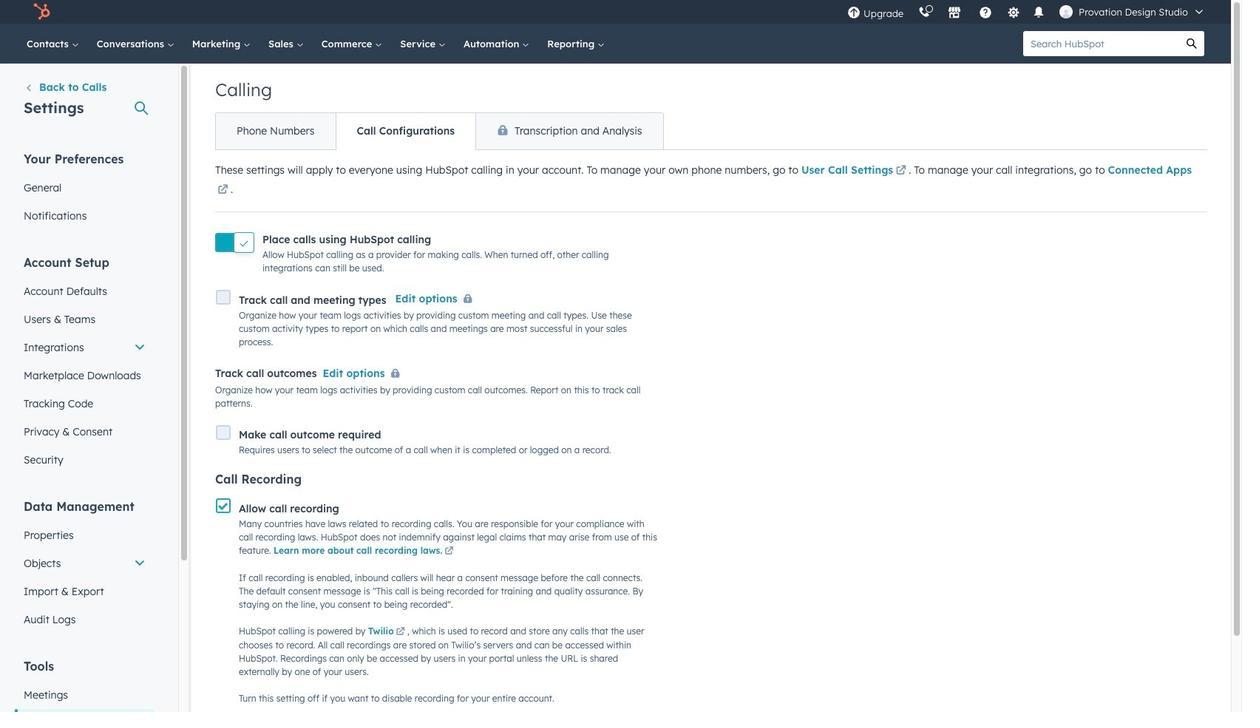 Task type: locate. For each thing, give the bounding box(es) containing it.
marketplaces image
[[948, 7, 961, 20]]

link opens in a new window image
[[218, 182, 228, 200], [218, 185, 228, 196], [445, 547, 454, 556], [396, 625, 405, 639]]

menu
[[840, 0, 1213, 24]]

james peterson image
[[1060, 5, 1073, 18]]

navigation
[[215, 112, 664, 150]]

link opens in a new window image
[[896, 163, 906, 180], [896, 166, 906, 177], [445, 545, 454, 558], [396, 627, 405, 636]]



Task type: vqa. For each thing, say whether or not it's contained in the screenshot.
leftmost the &
no



Task type: describe. For each thing, give the bounding box(es) containing it.
your preferences element
[[15, 151, 155, 230]]

data management element
[[15, 498, 155, 634]]

tools element
[[15, 658, 155, 712]]

Search HubSpot search field
[[1023, 31, 1179, 56]]

account setup element
[[15, 254, 155, 474]]



